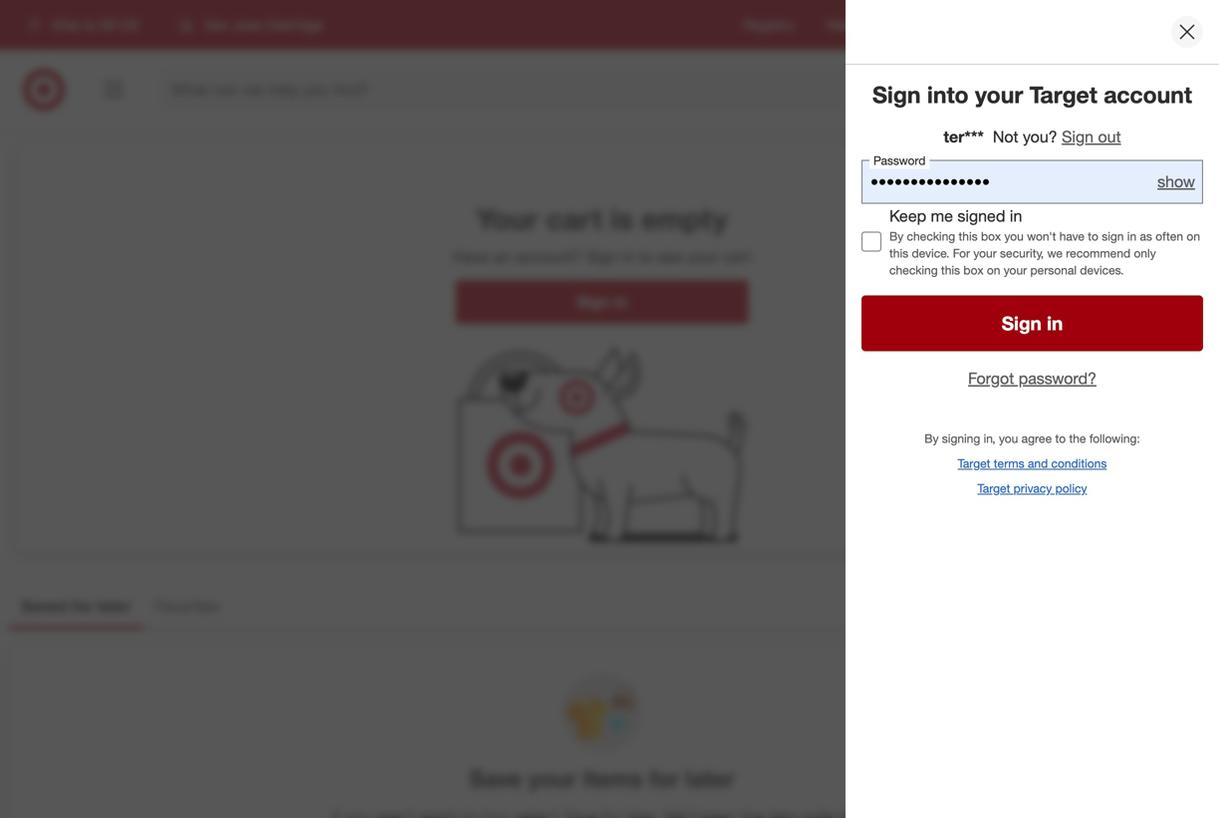 Task type: locate. For each thing, give the bounding box(es) containing it.
on
[[1187, 229, 1201, 243], [988, 263, 1001, 278]]

1 vertical spatial box
[[964, 263, 984, 278]]

password?
[[1019, 369, 1097, 388]]

to up recommend
[[1089, 229, 1099, 243]]

1 horizontal spatial sign in
[[1002, 312, 1064, 335]]

0 vertical spatial target
[[1030, 81, 1098, 109]]

later right saved
[[97, 597, 131, 616]]

0 horizontal spatial later
[[97, 597, 131, 616]]

for right items
[[649, 765, 680, 793]]

to left see
[[640, 247, 654, 266]]

sign
[[873, 81, 921, 109], [1062, 127, 1094, 146], [586, 247, 618, 266], [577, 292, 610, 312], [1002, 312, 1042, 335]]

2 horizontal spatial to
[[1089, 229, 1099, 243]]

target up you? on the right of page
[[1030, 81, 1098, 109]]

1 horizontal spatial on
[[1187, 229, 1201, 243]]

signing
[[943, 431, 981, 446]]

sign into your target account
[[873, 81, 1193, 109]]

0 horizontal spatial on
[[988, 263, 1001, 278]]

0 vertical spatial on
[[1187, 229, 1201, 243]]

target privacy policy
[[978, 481, 1088, 496]]

you right the in,
[[1000, 431, 1019, 446]]

account?
[[516, 247, 582, 266]]

0 vertical spatial to
[[1089, 229, 1099, 243]]

What can we help you find? suggestions appear below search field
[[159, 68, 953, 112]]

by down keep
[[890, 229, 904, 243]]

sign left out
[[1062, 127, 1094, 146]]

1 horizontal spatial by
[[925, 431, 939, 446]]

to
[[1089, 229, 1099, 243], [640, 247, 654, 266], [1056, 431, 1066, 446]]

for
[[72, 597, 93, 616], [649, 765, 680, 793]]

target
[[1030, 81, 1098, 109], [958, 456, 991, 471], [978, 481, 1011, 496]]

0 vertical spatial for
[[72, 597, 93, 616]]

0 vertical spatial checking
[[907, 229, 956, 243]]

we
[[1048, 246, 1063, 261]]

sign into your target account dialog
[[846, 0, 1220, 818]]

1 vertical spatial target
[[958, 456, 991, 471]]

1 vertical spatial you
[[1000, 431, 1019, 446]]

forgot
[[969, 369, 1015, 388]]

your up the not
[[976, 81, 1024, 109]]

save
[[470, 765, 522, 793]]

box down for
[[964, 263, 984, 278]]

you
[[1005, 229, 1024, 243], [1000, 431, 1019, 446]]

sign in
[[577, 292, 628, 312], [1002, 312, 1064, 335]]

by
[[890, 229, 904, 243], [925, 431, 939, 446]]

ter***
[[944, 127, 985, 146]]

None checkbox
[[862, 232, 882, 252]]

cart
[[546, 201, 603, 237], [724, 247, 752, 266]]

checking
[[907, 229, 956, 243], [890, 263, 938, 278]]

0 vertical spatial this
[[959, 229, 978, 243]]

stores
[[1153, 16, 1193, 33]]

search
[[939, 82, 987, 101]]

weekly
[[827, 16, 872, 33]]

checking down device. at the right
[[890, 263, 938, 278]]

you?
[[1023, 127, 1058, 146]]

in down have an account? sign in to see your cart
[[615, 292, 628, 312]]

0 horizontal spatial for
[[72, 597, 93, 616]]

sign in down have an account? sign in to see your cart
[[577, 292, 628, 312]]

your right see
[[688, 247, 719, 266]]

by left "signing"
[[925, 431, 939, 446]]

None password field
[[862, 160, 1204, 204]]

policy
[[1056, 481, 1088, 496]]

have
[[1060, 229, 1085, 243]]

0 horizontal spatial by
[[890, 229, 904, 243]]

none checkbox inside sign into your target account dialog
[[862, 232, 882, 252]]

to inside keep me signed in by checking this box you won't have to sign in as often on this device. for your security, we recommend only checking this box on your personal devices.
[[1089, 229, 1099, 243]]

1 horizontal spatial for
[[649, 765, 680, 793]]

target down terms
[[978, 481, 1011, 496]]

cart down empty
[[724, 247, 752, 266]]

often
[[1156, 229, 1184, 243]]

in
[[1010, 206, 1023, 226], [1128, 229, 1137, 243], [623, 247, 635, 266], [615, 292, 628, 312], [1048, 312, 1064, 335]]

1 vertical spatial to
[[640, 247, 654, 266]]

you up security,
[[1005, 229, 1024, 243]]

to left the
[[1056, 431, 1066, 446]]

1 vertical spatial on
[[988, 263, 1001, 278]]

weekly ad link
[[827, 15, 893, 35]]

1 horizontal spatial cart
[[724, 247, 752, 266]]

ter*** not you? sign out
[[944, 127, 1122, 146]]

agree
[[1022, 431, 1053, 446]]

signed
[[958, 206, 1006, 226]]

box
[[982, 229, 1002, 243], [964, 263, 984, 278]]

sign in button up forgot password? link
[[862, 296, 1204, 351]]

terms
[[994, 456, 1025, 471]]

in down is
[[623, 247, 635, 266]]

sign in up forgot password? link
[[1002, 312, 1064, 335]]

your right save
[[529, 765, 577, 793]]

as
[[1141, 229, 1153, 243]]

1 vertical spatial sign in
[[1002, 312, 1064, 335]]

target for target terms and conditions
[[958, 456, 991, 471]]

on right often
[[1187, 229, 1201, 243]]

saved for later link
[[9, 587, 143, 629]]

checking up device. at the right
[[907, 229, 956, 243]]

target terms and conditions link
[[958, 455, 1108, 472]]

your
[[976, 81, 1024, 109], [974, 246, 997, 261], [688, 247, 719, 266], [1004, 263, 1028, 278], [529, 765, 577, 793]]

0 horizontal spatial to
[[640, 247, 654, 266]]

0 vertical spatial sign in
[[577, 292, 628, 312]]

this left device. at the right
[[890, 246, 909, 261]]

0 vertical spatial by
[[890, 229, 904, 243]]

0 horizontal spatial sign in
[[577, 292, 628, 312]]

the
[[1070, 431, 1087, 446]]

2 vertical spatial target
[[978, 481, 1011, 496]]

to for by signing in, you agree to the following:
[[1056, 431, 1066, 446]]

to for have an account? sign in to see your cart
[[640, 247, 654, 266]]

this
[[959, 229, 978, 243], [890, 246, 909, 261], [942, 263, 961, 278]]

target terms and conditions
[[958, 456, 1108, 471]]

sign down "your cart is empty"
[[586, 247, 618, 266]]

sign up forgot password? link
[[1002, 312, 1042, 335]]

0 horizontal spatial sign in button
[[456, 280, 749, 324]]

box down signed
[[982, 229, 1002, 243]]

1 horizontal spatial to
[[1056, 431, 1066, 446]]

1 vertical spatial by
[[925, 431, 939, 446]]

forgot password? link
[[969, 369, 1097, 388]]

this up for
[[959, 229, 978, 243]]

for right saved
[[72, 597, 93, 616]]

save your items for later
[[470, 765, 735, 793]]

privacy
[[1014, 481, 1053, 496]]

none password field inside sign into your target account dialog
[[862, 160, 1204, 204]]

2 vertical spatial to
[[1056, 431, 1066, 446]]

out
[[1099, 127, 1122, 146]]

by inside keep me signed in by checking this box you won't have to sign in as often on this device. for your security, we recommend only checking this box on your personal devices.
[[890, 229, 904, 243]]

1 horizontal spatial later
[[686, 765, 735, 793]]

0 vertical spatial cart
[[546, 201, 603, 237]]

find
[[1122, 16, 1149, 33]]

later
[[97, 597, 131, 616], [686, 765, 735, 793]]

cart up 'account?'
[[546, 201, 603, 237]]

won't
[[1028, 229, 1057, 243]]

weekly ad
[[827, 16, 893, 33]]

sign in button down have an account? sign in to see your cart
[[456, 280, 749, 324]]

forgot password?
[[969, 369, 1097, 388]]

target down "signing"
[[958, 456, 991, 471]]

0 vertical spatial later
[[97, 597, 131, 616]]

not
[[993, 127, 1019, 146]]

in left as
[[1128, 229, 1137, 243]]

on down security,
[[988, 263, 1001, 278]]

for
[[954, 246, 971, 261]]

target privacy policy link
[[978, 480, 1088, 497]]

this down for
[[942, 263, 961, 278]]

1 vertical spatial for
[[649, 765, 680, 793]]

0 vertical spatial you
[[1005, 229, 1024, 243]]

sign in button
[[456, 280, 749, 324], [862, 296, 1204, 351]]

later right items
[[686, 765, 735, 793]]



Task type: vqa. For each thing, say whether or not it's contained in the screenshot.
Threshold™
no



Task type: describe. For each thing, give the bounding box(es) containing it.
0 vertical spatial box
[[982, 229, 1002, 243]]

empty cart bullseye image
[[452, 336, 753, 551]]

1 vertical spatial cart
[[724, 247, 752, 266]]

0 horizontal spatial cart
[[546, 201, 603, 237]]

an
[[494, 247, 511, 266]]

find stores
[[1122, 16, 1193, 33]]

security,
[[1001, 246, 1045, 261]]

only
[[1135, 246, 1157, 261]]

search button
[[939, 68, 987, 116]]

sign left into
[[873, 81, 921, 109]]

saved for later
[[21, 597, 131, 616]]

you inside keep me signed in by checking this box you won't have to sign in as often on this device. for your security, we recommend only checking this box on your personal devices.
[[1005, 229, 1024, 243]]

your down security,
[[1004, 263, 1028, 278]]

me
[[931, 206, 954, 226]]

conditions
[[1052, 456, 1108, 471]]

items
[[583, 765, 643, 793]]

favorites link
[[143, 587, 231, 629]]

personal
[[1031, 263, 1077, 278]]

1 vertical spatial this
[[890, 246, 909, 261]]

sign in inside dialog
[[1002, 312, 1064, 335]]

have
[[453, 247, 489, 266]]

in right signed
[[1010, 206, 1023, 226]]

device.
[[912, 246, 950, 261]]

1 vertical spatial checking
[[890, 263, 938, 278]]

registry link
[[743, 15, 795, 35]]

empty
[[642, 201, 728, 237]]

help
[[1147, 166, 1172, 181]]

sign out link
[[1062, 127, 1122, 146]]

your
[[477, 201, 538, 237]]

saved
[[21, 597, 67, 616]]

ad
[[876, 16, 893, 33]]

in down personal
[[1048, 312, 1064, 335]]

keep me signed in by checking this box you won't have to sign in as often on this device. for your security, we recommend only checking this box on your personal devices.
[[890, 206, 1201, 278]]

find stores link
[[1122, 15, 1193, 35]]

sign
[[1102, 229, 1125, 243]]

see
[[658, 247, 684, 266]]

devices.
[[1081, 263, 1125, 278]]

in,
[[984, 431, 996, 446]]

following:
[[1090, 431, 1141, 446]]

your right for
[[974, 246, 997, 261]]

account
[[1104, 81, 1193, 109]]

into
[[928, 81, 969, 109]]

by signing in, you agree to the following:
[[925, 431, 1141, 446]]

show
[[1158, 172, 1196, 192]]

sign down have an account? sign in to see your cart
[[577, 292, 610, 312]]

and
[[1028, 456, 1049, 471]]

is
[[611, 201, 634, 237]]

1 horizontal spatial sign in button
[[862, 296, 1204, 351]]

target for target privacy policy
[[978, 481, 1011, 496]]

show button
[[1158, 171, 1196, 193]]

2 vertical spatial this
[[942, 263, 961, 278]]

registry
[[743, 16, 795, 33]]

1 vertical spatial later
[[686, 765, 735, 793]]

your cart is empty
[[477, 201, 728, 237]]

keep
[[890, 206, 927, 226]]

help button
[[1138, 157, 1181, 189]]

recommend
[[1067, 246, 1131, 261]]

favorites
[[155, 597, 219, 616]]

have an account? sign in to see your cart
[[453, 247, 752, 266]]



